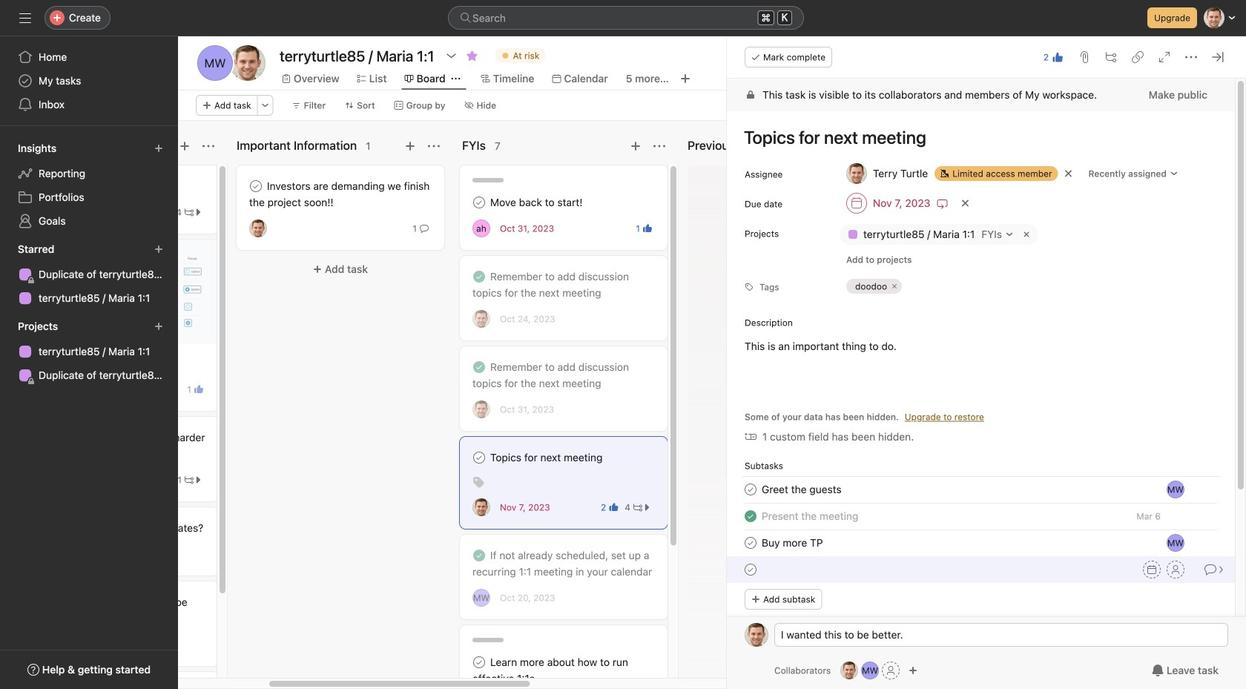 Task type: describe. For each thing, give the bounding box(es) containing it.
1 vertical spatial completed image
[[742, 508, 760, 525]]

2 list item from the top
[[727, 503, 1236, 530]]

2 likes. you liked this task image
[[1052, 51, 1064, 63]]

1 vertical spatial completed checkbox
[[742, 508, 760, 525]]

1 completed checkbox from the top
[[471, 268, 488, 286]]

0 vertical spatial remove image
[[1021, 229, 1033, 240]]

attachments: add a file to this task, topics for next meeting image
[[1079, 51, 1091, 63]]

tab actions image
[[452, 74, 461, 83]]

hide sidebar image
[[19, 12, 31, 24]]

show options image
[[446, 50, 458, 62]]

more actions image
[[261, 101, 270, 110]]

close details image
[[1213, 51, 1225, 63]]

0 vertical spatial completed image
[[471, 268, 488, 286]]

1 list item from the top
[[727, 476, 1236, 503]]

1 add task image from the left
[[179, 140, 191, 152]]

new insights image
[[154, 144, 163, 153]]

main content inside 'topics for next meeting' dialog
[[727, 79, 1236, 689]]

mark complete checkbox inside 'topics for next meeting' dialog
[[742, 534, 760, 552]]

1 comment image
[[420, 224, 429, 233]]

add or remove collaborators image
[[862, 662, 880, 680]]

add subtask image
[[1106, 51, 1118, 63]]

topics for next meeting dialog
[[727, 36, 1247, 689]]

0 vertical spatial mark complete checkbox
[[471, 449, 488, 467]]

full screen image
[[1159, 51, 1171, 63]]

1 more section actions image from the left
[[203, 140, 214, 152]]

Search tasks, projects, and more text field
[[448, 6, 804, 30]]

2 likes. you liked this task image
[[609, 503, 618, 512]]

0 horizontal spatial completed checkbox
[[471, 358, 488, 376]]

3 list item from the top
[[727, 530, 1236, 557]]

add tab image
[[680, 73, 692, 85]]

clear due date image
[[961, 199, 970, 208]]

2 completed checkbox from the top
[[471, 547, 488, 565]]

1 vertical spatial 1 like. you liked this task image
[[194, 385, 203, 394]]

open user profile image
[[745, 623, 769, 647]]

0 comments. click to go to subtask details and comments image
[[1205, 537, 1217, 549]]



Task type: locate. For each thing, give the bounding box(es) containing it.
1 horizontal spatial completed image
[[742, 508, 760, 525]]

Task Name text field
[[735, 120, 1218, 154], [762, 482, 842, 498], [762, 508, 859, 525], [762, 535, 823, 551]]

completed image
[[471, 358, 488, 376], [471, 547, 488, 565]]

0 horizontal spatial remove image
[[891, 282, 900, 291]]

toggle assignee popover image
[[249, 220, 267, 237], [473, 310, 491, 328], [473, 499, 491, 517], [1167, 534, 1185, 552]]

add task image
[[179, 140, 191, 152], [630, 140, 642, 152]]

projects element
[[0, 313, 178, 390]]

add or remove collaborators image right add or remove collaborators image
[[909, 666, 918, 675]]

add task image left more section actions icon
[[630, 140, 642, 152]]

0 horizontal spatial add or remove collaborators image
[[841, 662, 859, 680]]

starred element
[[0, 236, 178, 313]]

more section actions image right add task image
[[428, 140, 440, 152]]

1 horizontal spatial completed checkbox
[[742, 508, 760, 525]]

remove image
[[1021, 229, 1033, 240], [891, 282, 900, 291]]

2 completed image from the top
[[471, 547, 488, 565]]

1 horizontal spatial add or remove collaborators image
[[909, 666, 918, 675]]

1 vertical spatial completed checkbox
[[471, 547, 488, 565]]

0 horizontal spatial 1 like. you liked this task image
[[194, 385, 203, 394]]

list item
[[727, 476, 1236, 503], [727, 503, 1236, 530], [727, 530, 1236, 557], [727, 557, 1236, 583]]

more section actions image
[[203, 140, 214, 152], [428, 140, 440, 152]]

Mark complete checkbox
[[247, 177, 265, 195], [471, 194, 488, 212], [742, 481, 760, 499], [742, 561, 760, 579]]

1 horizontal spatial 1 like. you liked this task image
[[643, 224, 652, 233]]

1 vertical spatial completed image
[[471, 547, 488, 565]]

add or remove collaborators image left add or remove collaborators image
[[841, 662, 859, 680]]

1 vertical spatial mark complete checkbox
[[742, 534, 760, 552]]

1 horizontal spatial remove image
[[1021, 229, 1033, 240]]

add or remove collaborators image
[[841, 662, 859, 680], [909, 666, 918, 675]]

1 horizontal spatial add task image
[[630, 140, 642, 152]]

copy task link image
[[1132, 51, 1144, 63]]

1 horizontal spatial more section actions image
[[428, 140, 440, 152]]

None field
[[448, 6, 804, 30]]

0 horizontal spatial add task image
[[179, 140, 191, 152]]

1 vertical spatial remove image
[[891, 282, 900, 291]]

toggle assignee popover image
[[473, 220, 491, 237], [473, 401, 491, 419], [1167, 481, 1185, 499], [473, 589, 491, 607]]

remove assignee image
[[1065, 169, 1074, 178]]

1 like. you liked this task image
[[643, 224, 652, 233], [194, 385, 203, 394]]

mark complete image
[[247, 177, 265, 195], [471, 194, 488, 212], [742, 481, 760, 499], [742, 534, 760, 552], [742, 561, 760, 579], [471, 654, 488, 672]]

completed image
[[471, 268, 488, 286], [742, 508, 760, 525]]

global element
[[0, 36, 178, 125]]

add task image right new insights icon in the left of the page
[[179, 140, 191, 152]]

main content
[[727, 79, 1236, 689]]

2 add task image from the left
[[630, 140, 642, 152]]

4 list item from the top
[[727, 557, 1236, 583]]

insights element
[[0, 135, 178, 236]]

more section actions image
[[654, 140, 666, 152]]

0 horizontal spatial more section actions image
[[203, 140, 214, 152]]

Completed checkbox
[[471, 268, 488, 286], [471, 547, 488, 565]]

0 vertical spatial completed checkbox
[[471, 268, 488, 286]]

mark complete image
[[471, 449, 488, 467]]

1 completed image from the top
[[471, 358, 488, 376]]

0 horizontal spatial completed image
[[471, 268, 488, 286]]

remove from starred image
[[466, 50, 478, 62]]

more section actions image right new insights icon in the left of the page
[[203, 140, 214, 152]]

2 more section actions image from the left
[[428, 140, 440, 152]]

0 vertical spatial 1 like. you liked this task image
[[643, 224, 652, 233]]

0 vertical spatial completed image
[[471, 358, 488, 376]]

0 vertical spatial completed checkbox
[[471, 358, 488, 376]]

add task image
[[404, 140, 416, 152]]

2 vertical spatial mark complete checkbox
[[471, 654, 488, 672]]

Mark complete checkbox
[[471, 449, 488, 467], [742, 534, 760, 552], [471, 654, 488, 672]]

None text field
[[276, 42, 438, 69]]

Completed checkbox
[[471, 358, 488, 376], [742, 508, 760, 525]]

more actions for this task image
[[1186, 51, 1198, 63]]



Task type: vqa. For each thing, say whether or not it's contained in the screenshot.
More actions for this task image
yes



